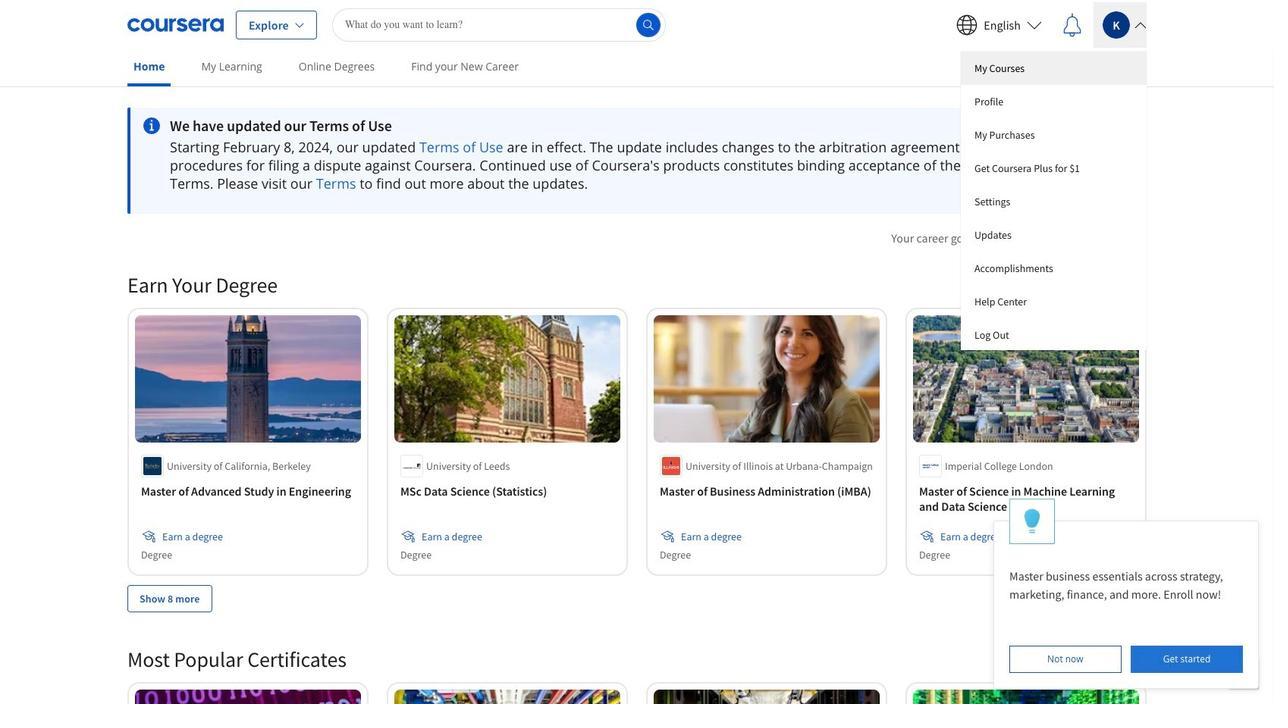 Task type: describe. For each thing, give the bounding box(es) containing it.
most popular certificates collection element
[[118, 622, 1156, 705]]

alice element
[[993, 499, 1259, 689]]

earn your degree collection element
[[118, 247, 1156, 637]]

information: we have updated our terms of use element
[[170, 117, 1038, 135]]

help center image
[[1235, 665, 1253, 683]]



Task type: locate. For each thing, give the bounding box(es) containing it.
None search field
[[332, 8, 666, 41]]

region
[[733, 250, 1225, 383]]

lightbulb tip image
[[1024, 509, 1040, 535]]

menu
[[961, 51, 1147, 350]]

coursera image
[[127, 13, 224, 37]]

What do you want to learn? text field
[[332, 8, 666, 41]]



Task type: vqa. For each thing, say whether or not it's contained in the screenshot.
Information: We have updated our Terms of Use ELEMENT
yes



